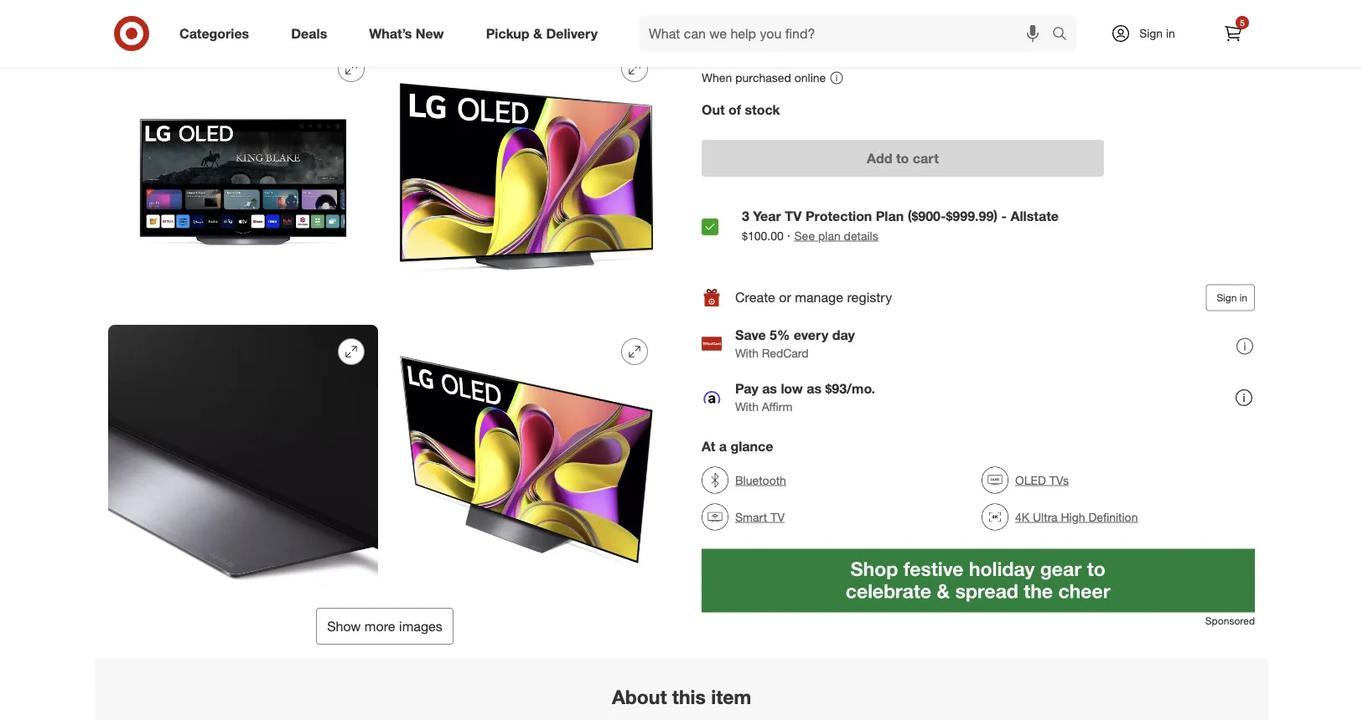 Task type: describe. For each thing, give the bounding box(es) containing it.
tv inside button
[[771, 510, 785, 525]]

%
[[805, 54, 814, 66]]

pay
[[735, 381, 758, 397]]

this
[[672, 686, 706, 709]]

3 year tv protection plan ($900-$999.99) - allstate $100.00 · see plan details
[[742, 208, 1059, 244]]

categories
[[179, 25, 249, 42]]

what's new
[[369, 25, 444, 42]]

deals
[[291, 25, 327, 42]]

affirm
[[762, 400, 793, 415]]

add to cart
[[867, 150, 939, 166]]

when purchased online
[[702, 71, 826, 85]]

sign in link
[[1097, 15, 1201, 52]]

save 5% every day with redcard
[[735, 327, 855, 361]]

pickup & delivery
[[486, 25, 598, 42]]

lg 55&#34; class 4k oled uhd tv - oled55b3, 5 of 12 image
[[392, 325, 661, 595]]

300.00
[[757, 54, 788, 66]]

cart
[[913, 150, 939, 166]]

pickup & delivery link
[[472, 15, 619, 52]]

bluetooth button
[[702, 463, 786, 500]]

tv inside 3 year tv protection plan ($900-$999.99) - allstate $100.00 · see plan details
[[785, 208, 802, 225]]

search
[[1045, 27, 1085, 43]]

reg
[[773, 34, 788, 47]]

sign in button
[[1206, 285, 1255, 312]]

image gallery element
[[108, 0, 661, 646]]

sign inside button
[[1217, 292, 1237, 305]]

oled tvs
[[1015, 474, 1069, 488]]

2 as from the left
[[807, 381, 822, 397]]

lg 55&#34; class 4k oled uhd tv - oled55b3, 3 of 12 image
[[392, 42, 661, 312]]

details
[[844, 229, 878, 243]]

tvs
[[1049, 474, 1069, 488]]

smart tv
[[735, 510, 785, 525]]

plan
[[876, 208, 904, 225]]

year
[[753, 208, 781, 225]]

smart tv button
[[702, 500, 785, 536]]

or
[[779, 290, 791, 306]]

advertisement region
[[702, 550, 1255, 614]]

add to cart button
[[702, 140, 1104, 177]]

manage
[[795, 290, 843, 306]]

pickup
[[486, 25, 529, 42]]

see
[[794, 229, 815, 243]]

$93/mo.
[[825, 381, 875, 397]]

&
[[533, 25, 542, 42]]

5%
[[770, 327, 790, 344]]

images
[[399, 619, 443, 635]]

oled tvs button
[[982, 463, 1069, 500]]

item
[[711, 686, 751, 709]]

a
[[719, 439, 727, 456]]

ultra
[[1033, 510, 1058, 525]]

lg 55&#34; class 4k oled uhd tv - oled55b3, 1 of 12 image
[[108, 0, 661, 28]]

)
[[829, 54, 832, 66]]

create or manage registry
[[735, 290, 892, 306]]

($900-
[[908, 208, 946, 225]]

4k ultra high definition button
[[982, 500, 1138, 536]]

0 vertical spatial in
[[1166, 26, 1175, 41]]

search button
[[1045, 15, 1085, 55]]

about this item
[[612, 686, 751, 709]]

$999.99)
[[946, 208, 998, 225]]

bluetooth
[[735, 474, 786, 488]]

4k
[[1015, 510, 1030, 525]]

0 vertical spatial sign in
[[1139, 26, 1175, 41]]

show more images
[[327, 619, 443, 635]]

deals link
[[277, 15, 348, 52]]

protection
[[806, 208, 872, 225]]

$1,299.99
[[790, 34, 835, 47]]

4k ultra high definition
[[1015, 510, 1138, 525]]

when
[[702, 71, 732, 85]]

add
[[867, 150, 892, 166]]

lg 55&#34; class 4k oled uhd tv - oled55b3, 2 of 12 image
[[108, 42, 378, 312]]

sale
[[702, 52, 726, 67]]



Task type: locate. For each thing, give the bounding box(es) containing it.
save
[[729, 54, 750, 66]]

sponsored
[[1205, 615, 1255, 628]]

0 vertical spatial tv
[[785, 208, 802, 225]]

1 with from the top
[[735, 347, 759, 361]]

low
[[781, 381, 803, 397]]

1 vertical spatial with
[[735, 400, 759, 415]]

(
[[791, 54, 794, 66]]

out
[[702, 102, 725, 118]]

about
[[612, 686, 667, 709]]

sign in
[[1139, 26, 1175, 41], [1217, 292, 1247, 305]]

with down save on the top right
[[735, 347, 759, 361]]

0 vertical spatial sign
[[1139, 26, 1163, 41]]

high
[[1061, 510, 1085, 525]]

in
[[1166, 26, 1175, 41], [1240, 292, 1247, 305]]

purchased
[[735, 71, 791, 85]]

1 vertical spatial tv
[[771, 510, 785, 525]]

1 horizontal spatial sign in
[[1217, 292, 1247, 305]]

0 horizontal spatial sign in
[[1139, 26, 1175, 41]]

save
[[735, 327, 766, 344]]

·
[[787, 227, 791, 244]]

what's
[[369, 25, 412, 42]]

1 horizontal spatial in
[[1240, 292, 1247, 305]]

1 horizontal spatial sign
[[1217, 292, 1237, 305]]

what's new link
[[355, 15, 465, 52]]

as
[[762, 381, 777, 397], [807, 381, 822, 397]]

every
[[794, 327, 828, 344]]

tv right smart
[[771, 510, 785, 525]]

redcard
[[762, 347, 809, 361]]

at
[[702, 439, 715, 456]]

-
[[1001, 208, 1007, 225]]

day
[[832, 327, 855, 344]]

11 link
[[702, 4, 810, 23]]

to
[[896, 150, 909, 166]]

as right low
[[807, 381, 822, 397]]

sign in inside button
[[1217, 292, 1247, 305]]

show more images button
[[316, 609, 453, 646]]

registry
[[847, 290, 892, 306]]

1 vertical spatial in
[[1240, 292, 1247, 305]]

glance
[[731, 439, 773, 456]]

pay as low as $93/mo. with affirm
[[735, 381, 875, 415]]

definition
[[1089, 510, 1138, 525]]

with inside save 5% every day with redcard
[[735, 347, 759, 361]]

11
[[781, 5, 794, 19]]

0 horizontal spatial as
[[762, 381, 777, 397]]

more
[[365, 619, 395, 635]]

2 with from the top
[[735, 400, 759, 415]]

1 vertical spatial sign in
[[1217, 292, 1247, 305]]

tv
[[785, 208, 802, 225], [771, 510, 785, 525]]

3
[[742, 208, 749, 225]]

as up affirm
[[762, 381, 777, 397]]

1 vertical spatial sign
[[1217, 292, 1237, 305]]

new
[[416, 25, 444, 42]]

lg 55&#34; class 4k oled uhd tv - oled55b3, 4 of 12 image
[[108, 325, 378, 595]]

with down pay
[[735, 400, 759, 415]]

0 vertical spatial with
[[735, 347, 759, 361]]

sign
[[1139, 26, 1163, 41], [1217, 292, 1237, 305]]

$100.00
[[742, 229, 784, 243]]

What can we help you find? suggestions appear below search field
[[639, 15, 1056, 52]]

in inside button
[[1240, 292, 1247, 305]]

oled
[[1015, 474, 1046, 488]]

allstate
[[1011, 208, 1059, 225]]

0 horizontal spatial in
[[1166, 26, 1175, 41]]

tv up ·
[[785, 208, 802, 225]]

with inside pay as low as $93/mo. with affirm
[[735, 400, 759, 415]]

with
[[735, 347, 759, 361], [735, 400, 759, 415]]

5 link
[[1215, 15, 1252, 52]]

stock
[[745, 102, 780, 118]]

$999.99 reg $1,299.99 sale save $ 300.00 ( 23 % off )
[[702, 26, 835, 67]]

categories link
[[165, 15, 270, 52]]

delivery
[[546, 25, 598, 42]]

5
[[1240, 17, 1245, 28]]

online
[[795, 71, 826, 85]]

0 horizontal spatial sign
[[1139, 26, 1163, 41]]

show
[[327, 619, 361, 635]]

of
[[729, 102, 741, 118]]

1 as from the left
[[762, 381, 777, 397]]

see plan details button
[[794, 228, 878, 245]]

plan
[[818, 229, 841, 243]]

$999.99
[[702, 26, 770, 49]]

None checkbox
[[702, 219, 718, 236]]

$
[[752, 54, 757, 66]]

out of stock
[[702, 102, 780, 118]]

1 horizontal spatial as
[[807, 381, 822, 397]]

smart
[[735, 510, 767, 525]]

at a glance
[[702, 439, 773, 456]]

create
[[735, 290, 775, 306]]



Task type: vqa. For each thing, say whether or not it's contained in the screenshot.
Sign In to the right
yes



